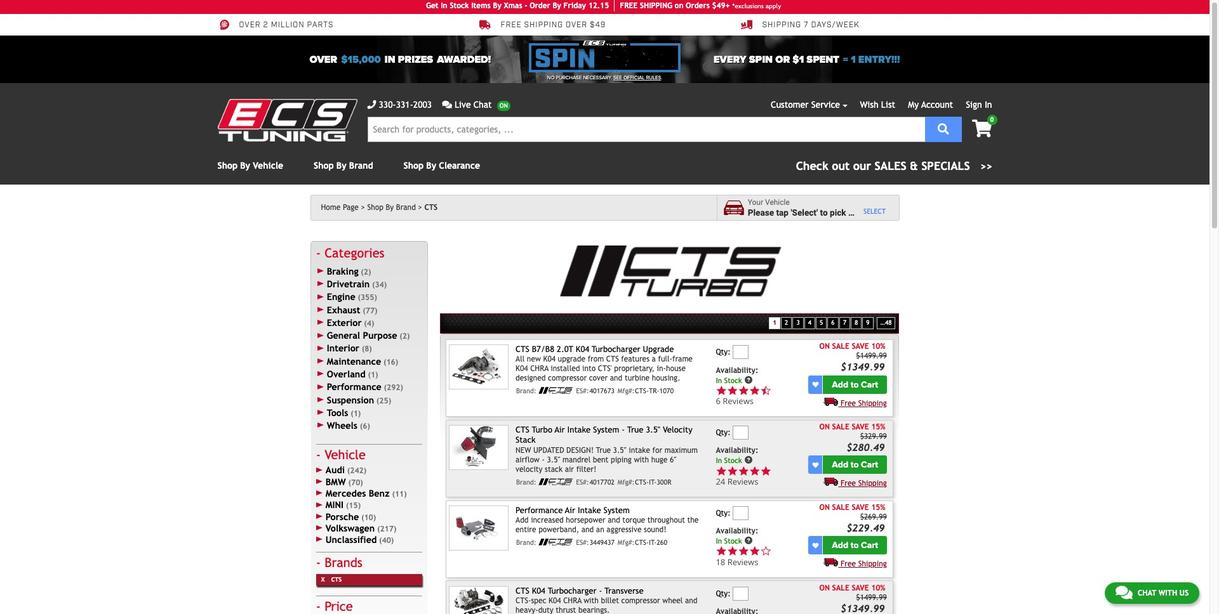 Task type: locate. For each thing, give the bounding box(es) containing it.
with inside cts turbo air intake system - true 3.5" velocity stack new updated design! true 3.5″ intake for maximum airflow - 3.5" mandrel bent piping with huge 6″ velocity stack air filter!
[[634, 456, 649, 465]]

3 qty: from the top
[[716, 509, 731, 518]]

piping
[[611, 456, 632, 465]]

performance
[[327, 382, 382, 393], [516, 506, 563, 516]]

1 vertical spatial turbocharger
[[548, 587, 597, 596]]

k04 down 'all'
[[516, 365, 528, 374]]

0 vertical spatial compressor
[[548, 374, 587, 383]]

reviews inside 24 reviews link
[[728, 476, 758, 488]]

2 qty: from the top
[[716, 429, 731, 438]]

reviews left the half star image
[[723, 396, 754, 407]]

1 availability: from the top
[[716, 366, 758, 375]]

None text field
[[733, 346, 749, 360], [733, 426, 749, 440], [733, 587, 749, 601], [733, 346, 749, 360], [733, 426, 749, 440], [733, 587, 749, 601]]

2 free shipping from the top
[[841, 480, 887, 489]]

0 vertical spatial free shipping
[[841, 399, 887, 408]]

on
[[675, 1, 684, 10]]

2 cts - corporate logo image from the top
[[539, 479, 573, 486]]

(217)
[[377, 525, 397, 534]]

compressor down transverse
[[621, 597, 660, 606]]

to for $1349.99
[[851, 379, 859, 390]]

0 horizontal spatial over
[[239, 20, 261, 30]]

0 vertical spatial 3.5"
[[646, 425, 660, 435]]

(1) down maintenance on the left bottom
[[368, 371, 378, 380]]

3 cts - corporate logo image from the top
[[539, 539, 573, 546]]

2 6 reviews link from the top
[[716, 396, 772, 407]]

necessary.
[[583, 75, 612, 81]]

3.5"
[[646, 425, 660, 435], [547, 456, 560, 465]]

free shipping image
[[824, 397, 838, 406]]

a right pick
[[848, 207, 853, 218]]

shop by brand for shop by vehicle
[[314, 161, 373, 171]]

shop by brand up home page link at the left top of page
[[314, 161, 373, 171]]

3 cart from the top
[[861, 541, 878, 551]]

cts - corporate logo image
[[539, 388, 573, 395], [539, 479, 573, 486], [539, 539, 573, 546]]

spec
[[531, 597, 546, 606]]

mfg#: down "aggressive"
[[618, 539, 635, 547]]

save up $329.99 in the bottom right of the page
[[852, 423, 869, 432]]

2 link
[[781, 318, 792, 329]]

3 mfg#: from the top
[[618, 539, 635, 547]]

2 vertical spatial availability: in stock
[[716, 527, 758, 546]]

0 horizontal spatial chra
[[530, 365, 549, 374]]

0 horizontal spatial with
[[584, 597, 599, 606]]

sales & specials
[[875, 159, 970, 173]]

2 left 3
[[785, 320, 788, 327]]

on inside on sale save 15% $329.99 $280.49
[[820, 423, 830, 432]]

shipping 7 days/week
[[762, 20, 860, 30]]

cts inside cts turbo air intake system - true 3.5" velocity stack new updated design! true 3.5″ intake for maximum airflow - 3.5" mandrel bent piping with huge 6″ velocity stack air filter!
[[516, 425, 529, 435]]

2 cart from the top
[[861, 460, 878, 471]]

2 it- from the top
[[649, 539, 657, 547]]

sale for $1349.99
[[832, 342, 850, 351]]

qty: right frame
[[716, 348, 731, 357]]

2 add to cart from the top
[[832, 460, 878, 471]]

0 vertical spatial cts - corporate logo image
[[539, 388, 573, 395]]

1 qty: from the top
[[716, 348, 731, 357]]

1 vertical spatial free shipping image
[[824, 558, 838, 567]]

chat right live
[[474, 100, 492, 110]]

0 horizontal spatial 2
[[263, 20, 268, 30]]

1 vertical spatial $1349.99
[[841, 603, 885, 614]]

brand up page
[[349, 161, 373, 171]]

and down cts'
[[610, 374, 623, 383]]

1 add to cart from the top
[[832, 379, 878, 390]]

0 vertical spatial es#:
[[576, 388, 589, 395]]

1 24 reviews link from the top
[[716, 466, 806, 488]]

6 reviews link up question sign image
[[716, 396, 772, 407]]

1 horizontal spatial compressor
[[621, 597, 660, 606]]

question sign image for 6 reviews
[[744, 376, 753, 385]]

6 for 6
[[831, 320, 835, 327]]

1 horizontal spatial 1
[[851, 53, 856, 66]]

1 vertical spatial cart
[[861, 460, 878, 471]]

vehicle audi (242) bmw (70) mercedes benz (11) mini (15) porsche (10) volkswagen (217) unclassified (40)
[[325, 448, 407, 546]]

air inside 'performance air intake system add increased horsepower and torque throughout the entire powerband, and an aggressive sound!'
[[565, 506, 575, 516]]

cts right x at the left of the page
[[331, 577, 342, 584]]

true up bent
[[596, 446, 611, 455]]

1 vertical spatial compressor
[[621, 597, 660, 606]]

3 add to cart from the top
[[832, 541, 878, 551]]

reviews inside the 18 reviews 'link'
[[728, 557, 758, 568]]

intake up design!
[[567, 425, 591, 435]]

2 inside 2 link
[[785, 320, 788, 327]]

sale inside on sale save 15% $329.99 $280.49
[[832, 423, 850, 432]]

1 vertical spatial reviews
[[728, 476, 758, 488]]

performance up suspension
[[327, 382, 382, 393]]

1 add to wish list image from the top
[[813, 462, 819, 469]]

add to cart for $280.49
[[832, 460, 878, 471]]

1 horizontal spatial (2)
[[400, 332, 410, 341]]

comments image left chat with us
[[1116, 585, 1133, 601]]

suspension
[[327, 395, 374, 406]]

5 link
[[816, 318, 827, 329]]

shop by vehicle
[[217, 161, 283, 171]]

free up "on sale save 15% $269.99 $229.49"
[[841, 480, 856, 489]]

add to cart button for $1349.99
[[823, 376, 887, 394]]

- up billet
[[599, 587, 602, 596]]

0 horizontal spatial (2)
[[361, 268, 371, 277]]

3 availability: from the top
[[716, 527, 758, 536]]

with up bearings.
[[584, 597, 599, 606]]

availability: up the 18 reviews
[[716, 527, 758, 536]]

cts - corporate logo image for 24 reviews
[[539, 479, 573, 486]]

vehicle up tap
[[765, 198, 790, 207]]

shop
[[217, 161, 238, 171], [314, 161, 334, 171], [404, 161, 424, 171], [367, 203, 384, 212]]

designed
[[516, 374, 546, 383]]

1 horizontal spatial comments image
[[1116, 585, 1133, 601]]

save for $1349.99
[[852, 342, 869, 351]]

system up torque
[[604, 506, 630, 516]]

compressor inside cts k04 turbocharger - transverse cts-spec k04 chra with billet compressor wheel and heavy-duty thrust bearings.
[[621, 597, 660, 606]]

comments image
[[442, 100, 452, 109], [1116, 585, 1133, 601]]

availability: in stock up the 18 reviews
[[716, 527, 758, 546]]

7 left days/week
[[804, 20, 809, 30]]

1 free shipping from the top
[[841, 399, 887, 408]]

air inside cts turbo air intake system - true 3.5" velocity stack new updated design! true 3.5″ intake for maximum airflow - 3.5" mandrel bent piping with huge 6″ velocity stack air filter!
[[555, 425, 565, 435]]

add to cart button for $280.49
[[823, 456, 887, 475]]

0 vertical spatial add to cart
[[832, 379, 878, 390]]

with left us
[[1159, 589, 1177, 598]]

2 save from the top
[[852, 423, 869, 432]]

3 brand: from the top
[[516, 539, 536, 547]]

to down $280.49
[[851, 460, 859, 471]]

cart down '$229.49'
[[861, 541, 878, 551]]

2 24 reviews link from the top
[[716, 476, 772, 488]]

0 vertical spatial a
[[848, 207, 853, 218]]

entry!!!
[[858, 53, 900, 66]]

2 vertical spatial cts - corporate logo image
[[539, 539, 573, 546]]

aggressive
[[607, 526, 642, 535]]

purpose
[[363, 330, 397, 341]]

comments image inside chat with us link
[[1116, 585, 1133, 601]]

with inside chat with us link
[[1159, 589, 1177, 598]]

question sign image for 18 reviews
[[744, 537, 753, 546]]

cts- for 18
[[635, 539, 649, 547]]

2 mfg#: from the top
[[618, 479, 635, 486]]

0 vertical spatial brand:
[[516, 388, 536, 395]]

over for over $15,000 in prizes
[[310, 53, 337, 66]]

2 15% from the top
[[871, 503, 886, 512]]

on for $280.49
[[820, 423, 830, 432]]

2 es#: from the top
[[576, 479, 589, 486]]

3 link
[[793, 318, 804, 329]]

system inside cts turbo air intake system - true 3.5" velocity stack new updated design! true 3.5″ intake for maximum airflow - 3.5" mandrel bent piping with huge 6″ velocity stack air filter!
[[593, 425, 619, 435]]

0 vertical spatial shop by brand
[[314, 161, 373, 171]]

2 vertical spatial add to cart button
[[823, 537, 887, 555]]

cart
[[861, 379, 878, 390], [861, 460, 878, 471], [861, 541, 878, 551]]

0 vertical spatial brand
[[349, 161, 373, 171]]

shop by brand link
[[314, 161, 373, 171], [367, 203, 422, 212]]

with inside cts k04 turbocharger - transverse cts-spec k04 chra with billet compressor wheel and heavy-duty thrust bearings.
[[584, 597, 599, 606]]

cts - corporate logo image down stack
[[539, 479, 573, 486]]

2 availability: from the top
[[716, 447, 758, 456]]

chat left us
[[1138, 589, 1156, 598]]

1 vertical spatial on sale save 10% $1499.99 $1349.99
[[820, 584, 887, 614]]

0 vertical spatial availability: in stock
[[716, 366, 758, 385]]

stock up the 18 reviews
[[724, 537, 742, 546]]

cts- inside cts k04 turbocharger - transverse cts-spec k04 chra with billet compressor wheel and heavy-duty thrust bearings.
[[516, 597, 531, 606]]

1 15% from the top
[[871, 423, 886, 432]]

0 vertical spatial (2)
[[361, 268, 371, 277]]

0 horizontal spatial brand
[[349, 161, 373, 171]]

velocity
[[663, 425, 693, 435]]

in up 18
[[716, 537, 722, 546]]

6 inside "link"
[[831, 320, 835, 327]]

qty: down 6 reviews
[[716, 429, 731, 438]]

0 vertical spatial add to wish list image
[[813, 462, 819, 469]]

spent
[[807, 53, 839, 66]]

comments image inside live chat link
[[442, 100, 452, 109]]

availability: in stock up 24 reviews at the right bottom of page
[[716, 447, 758, 465]]

0 horizontal spatial compressor
[[548, 374, 587, 383]]

question sign image up 6 reviews
[[744, 376, 753, 385]]

15% inside "on sale save 15% $269.99 $229.49"
[[871, 503, 886, 512]]

2 question sign image from the top
[[744, 537, 753, 546]]

add to cart down '$229.49'
[[832, 541, 878, 551]]

None text field
[[733, 507, 749, 521]]

2 availability: in stock from the top
[[716, 447, 758, 465]]

1 add to cart button from the top
[[823, 376, 887, 394]]

1 sale from the top
[[832, 342, 850, 351]]

it- down sound!
[[649, 539, 657, 547]]

items
[[471, 1, 491, 10]]

add to wish list image for $229.49
[[813, 543, 819, 549]]

1 vertical spatial free shipping
[[841, 480, 887, 489]]

a inside cts b7/b8 2.0t k04 turbocharger upgrade all new k04 upgrade from cts features a full-frame k04 chra installed into cts' proprietary, in-house designed compressor cover and turbine housing.
[[652, 355, 656, 364]]

add to wish list image
[[813, 382, 819, 388]]

add to cart button
[[823, 376, 887, 394], [823, 456, 887, 475], [823, 537, 887, 555]]

1070
[[659, 388, 674, 395]]

1 right = on the top right
[[851, 53, 856, 66]]

free down '$229.49'
[[841, 560, 856, 569]]

6 link
[[828, 318, 839, 329]]

free for 24 reviews
[[841, 480, 856, 489]]

3 add to cart button from the top
[[823, 537, 887, 555]]

300r
[[657, 479, 672, 486]]

0 vertical spatial 2
[[263, 20, 268, 30]]

2 horizontal spatial vehicle
[[765, 198, 790, 207]]

cts turbo air intake system - true 3.5" velocity stack new updated design! true 3.5″ intake for maximum airflow - 3.5" mandrel bent piping with huge 6″ velocity stack air filter!
[[516, 425, 698, 474]]

to inside your vehicle please tap 'select' to pick a vehicle
[[820, 207, 828, 218]]

shipping up $269.99
[[858, 480, 887, 489]]

over 2 million parts
[[239, 20, 334, 30]]

2 vertical spatial es#:
[[576, 539, 589, 547]]

shipping up $329.99 in the bottom right of the page
[[858, 399, 887, 408]]

a down upgrade
[[652, 355, 656, 364]]

save up $269.99
[[852, 503, 869, 512]]

cts up stack
[[516, 425, 529, 435]]

2 on from the top
[[820, 423, 830, 432]]

1 horizontal spatial vehicle
[[325, 448, 366, 463]]

(355)
[[358, 294, 377, 303]]

1 horizontal spatial with
[[634, 456, 649, 465]]

1 mfg#: from the top
[[618, 388, 635, 395]]

star image
[[716, 385, 727, 396], [727, 385, 738, 396], [727, 466, 738, 477], [760, 466, 772, 477]]

1 it- from the top
[[649, 479, 657, 486]]

1 vertical spatial shop by brand link
[[367, 203, 422, 212]]

k04
[[576, 345, 589, 354], [543, 355, 556, 364], [516, 365, 528, 374], [532, 587, 545, 596], [549, 597, 561, 606]]

add
[[832, 379, 849, 390], [832, 460, 849, 471], [516, 516, 529, 525], [832, 541, 849, 551]]

0 vertical spatial chra
[[530, 365, 549, 374]]

exhaust
[[327, 305, 360, 315]]

add to wish list image for $280.49
[[813, 462, 819, 469]]

0 vertical spatial shop by brand link
[[314, 161, 373, 171]]

qty: right 'the'
[[716, 509, 731, 518]]

0 vertical spatial 7
[[804, 20, 809, 30]]

tools
[[327, 408, 348, 418]]

no purchase necessary. see official rules .
[[547, 75, 662, 81]]

save inside "on sale save 15% $269.99 $229.49"
[[852, 503, 869, 512]]

2 vertical spatial add to cart
[[832, 541, 878, 551]]

save inside on sale save 15% $329.99 $280.49
[[852, 423, 869, 432]]

sales & specials link
[[796, 157, 992, 175]]

2 vertical spatial vehicle
[[325, 448, 366, 463]]

add up entire
[[516, 516, 529, 525]]

7 left the 8
[[843, 320, 846, 327]]

in right sign
[[985, 100, 992, 110]]

vehicle down ecs tuning image
[[253, 161, 283, 171]]

Search text field
[[367, 117, 925, 142]]

with down intake at the bottom
[[634, 456, 649, 465]]

qty: down 18
[[716, 590, 731, 599]]

0 vertical spatial mfg#:
[[618, 388, 635, 395]]

and
[[610, 374, 623, 383], [608, 516, 620, 525], [581, 526, 594, 535], [685, 597, 698, 606]]

0 vertical spatial $1499.99
[[856, 352, 887, 361]]

1 horizontal spatial 2
[[785, 320, 788, 327]]

2 brand: from the top
[[516, 479, 536, 486]]

2 horizontal spatial with
[[1159, 589, 1177, 598]]

0 vertical spatial cart
[[861, 379, 878, 390]]

upgrade
[[643, 345, 674, 354]]

es#4017673 - cts-tr-1070 -  cts b7/b8 2.0t k04 turbocharger upgrade  - all new k04 upgrade from cts features a full-frame k04 chra installed into cts' proprietary, in-house designed compressor cover and turbine housing. - cts - audi image
[[449, 345, 509, 390]]

1 vertical spatial $1499.99
[[856, 594, 887, 602]]

audi
[[326, 465, 345, 476]]

cart down $280.49
[[861, 460, 878, 471]]

(40)
[[379, 537, 394, 546]]

0 vertical spatial intake
[[567, 425, 591, 435]]

an
[[596, 526, 604, 535]]

1 cts - corporate logo image from the top
[[539, 388, 573, 395]]

$1349.99
[[841, 361, 885, 373], [841, 603, 885, 614]]

filter!
[[576, 465, 597, 474]]

10% down '$229.49'
[[871, 584, 886, 593]]

to right add to wish list icon
[[851, 379, 859, 390]]

3 on from the top
[[820, 503, 830, 512]]

cts- for 24
[[635, 479, 649, 486]]

$49
[[590, 20, 606, 30]]

stock left question sign image
[[724, 457, 742, 465]]

free shipping for $1349.99
[[841, 399, 887, 408]]

intake inside 'performance air intake system add increased horsepower and torque throughout the entire powerband, and an aggressive sound!'
[[578, 506, 601, 516]]

pick
[[830, 207, 846, 218]]

cart for $1349.99
[[861, 379, 878, 390]]

0 horizontal spatial 6
[[716, 396, 721, 407]]

turbocharger inside cts b7/b8 2.0t k04 turbocharger upgrade all new k04 upgrade from cts features a full-frame k04 chra installed into cts' proprietary, in-house designed compressor cover and turbine housing.
[[592, 345, 640, 354]]

entire
[[516, 526, 536, 535]]

1 vertical spatial (1)
[[351, 410, 361, 418]]

1 vertical spatial question sign image
[[744, 537, 753, 546]]

1 vertical spatial shop by brand
[[367, 203, 416, 212]]

question sign image
[[744, 456, 753, 465]]

0 vertical spatial vehicle
[[253, 161, 283, 171]]

brand: for 24 reviews
[[516, 479, 536, 486]]

1 es#: from the top
[[576, 388, 589, 395]]

shipping
[[762, 20, 801, 30], [858, 399, 887, 408], [858, 480, 887, 489], [858, 560, 887, 569]]

2 vertical spatial reviews
[[728, 557, 758, 568]]

2 10% from the top
[[871, 584, 886, 593]]

ecs tuning image
[[217, 99, 357, 142]]

availability: in stock for 18
[[716, 527, 758, 546]]

1 vertical spatial es#:
[[576, 479, 589, 486]]

1 vertical spatial brand:
[[516, 479, 536, 486]]

2 add to wish list image from the top
[[813, 543, 819, 549]]

in
[[441, 1, 447, 10], [985, 100, 992, 110], [716, 376, 722, 385], [716, 457, 722, 465], [716, 537, 722, 546]]

free shipping for $229.49
[[841, 560, 887, 569]]

3 save from the top
[[852, 503, 869, 512]]

330-331-2003
[[379, 100, 432, 110]]

0 horizontal spatial performance
[[327, 382, 382, 393]]

wish list
[[860, 100, 895, 110]]

exterior
[[327, 317, 362, 328]]

reviews down question sign image
[[728, 476, 758, 488]]

sale for $229.49
[[832, 503, 850, 512]]

question sign image
[[744, 376, 753, 385], [744, 537, 753, 546]]

0 horizontal spatial 1
[[773, 320, 777, 327]]

3.5" up for
[[646, 425, 660, 435]]

1 horizontal spatial over
[[310, 53, 337, 66]]

select link
[[864, 207, 886, 216]]

1 horizontal spatial 7
[[843, 320, 846, 327]]

- right xmas
[[525, 1, 527, 10]]

shop by brand link up home page link at the left top of page
[[314, 161, 373, 171]]

stack
[[516, 436, 536, 445]]

sale inside "on sale save 15% $269.99 $229.49"
[[832, 503, 850, 512]]

0 vertical spatial air
[[555, 425, 565, 435]]

maintenance
[[327, 356, 381, 367]]

0 vertical spatial 6
[[831, 320, 835, 327]]

turbocharger up features
[[592, 345, 640, 354]]

categories
[[325, 246, 385, 260]]

2 add to cart button from the top
[[823, 456, 887, 475]]

6 right 5
[[831, 320, 835, 327]]

cts - corporate logo image for 6 reviews
[[539, 388, 573, 395]]

2 free shipping image from the top
[[824, 558, 838, 567]]

intake up horsepower
[[578, 506, 601, 516]]

free shipping right free shipping image
[[841, 399, 887, 408]]

0 vertical spatial on sale save 10% $1499.99 $1349.99
[[820, 342, 887, 373]]

performance up increased
[[516, 506, 563, 516]]

0 vertical spatial 15%
[[871, 423, 886, 432]]

add to wish list image
[[813, 462, 819, 469], [813, 543, 819, 549]]

qty: for 6
[[716, 348, 731, 357]]

15% up $329.99 in the bottom right of the page
[[871, 423, 886, 432]]

add to cart up free shipping image
[[832, 379, 878, 390]]

shipping down apply
[[762, 20, 801, 30]]

save for $280.49
[[852, 423, 869, 432]]

1 brand: from the top
[[516, 388, 536, 395]]

7
[[804, 20, 809, 30], [843, 320, 846, 327]]

0 vertical spatial add to cart button
[[823, 376, 887, 394]]

1 vertical spatial chat
[[1138, 589, 1156, 598]]

18 reviews
[[716, 557, 758, 568]]

housing.
[[652, 374, 680, 383]]

2 sale from the top
[[832, 423, 850, 432]]

15% for $229.49
[[871, 503, 886, 512]]

1 vertical spatial chra
[[563, 597, 582, 606]]

cts- for 6
[[635, 388, 649, 395]]

cts'
[[598, 365, 612, 374]]

brand down shop by clearance
[[396, 203, 416, 212]]

1 vertical spatial true
[[596, 446, 611, 455]]

1 save from the top
[[852, 342, 869, 351]]

es#: left 4017673
[[576, 388, 589, 395]]

1 vertical spatial 6
[[716, 396, 721, 407]]

1 cart from the top
[[861, 379, 878, 390]]

reviews right 18
[[728, 557, 758, 568]]

stack
[[545, 465, 563, 474]]

1 vertical spatial 10%
[[871, 584, 886, 593]]

cts down shop by clearance 'link'
[[424, 203, 438, 212]]

free shipping image for $229.49
[[824, 558, 838, 567]]

add to cart button up free shipping image
[[823, 376, 887, 394]]

vehicle up audi
[[325, 448, 366, 463]]

es#: down the filter! on the bottom of page
[[576, 479, 589, 486]]

1 on from the top
[[820, 342, 830, 351]]

3 es#: from the top
[[576, 539, 589, 547]]

comments image for live
[[442, 100, 452, 109]]

phone image
[[367, 100, 376, 109]]

shopping cart image
[[972, 120, 992, 138]]

see official rules link
[[614, 74, 661, 82]]

3 availability: in stock from the top
[[716, 527, 758, 546]]

cts for cts turbo air intake system - true 3.5" velocity stack new updated design! true 3.5″ intake for maximum airflow - 3.5" mandrel bent piping with huge 6″ velocity stack air filter!
[[516, 425, 529, 435]]

on inside "on sale save 15% $269.99 $229.49"
[[820, 503, 830, 512]]

question sign image up the 18 reviews
[[744, 537, 753, 546]]

1 link
[[769, 318, 780, 329]]

free right free shipping image
[[841, 399, 856, 408]]

or
[[775, 53, 790, 66]]

2 vertical spatial cart
[[861, 541, 878, 551]]

1 vertical spatial 3.5"
[[547, 456, 560, 465]]

drivetrain
[[327, 279, 370, 290]]

shipping for $280.49
[[858, 480, 887, 489]]

1 vertical spatial availability: in stock
[[716, 447, 758, 465]]

10%
[[871, 342, 886, 351], [871, 584, 886, 593]]

$329.99
[[860, 432, 887, 441]]

1 vertical spatial mfg#:
[[618, 479, 635, 486]]

(16)
[[384, 358, 398, 367]]

0 vertical spatial performance
[[327, 382, 382, 393]]

15% up $269.99
[[871, 503, 886, 512]]

live
[[455, 100, 471, 110]]

heavy-
[[516, 606, 538, 615]]

home page
[[321, 203, 359, 212]]

availability: for 24
[[716, 447, 758, 456]]

save down 8 link
[[852, 342, 869, 351]]

15% for $280.49
[[871, 423, 886, 432]]

reviews for 18 reviews
[[728, 557, 758, 568]]

(1) down suspension
[[351, 410, 361, 418]]

*exclusions
[[733, 2, 764, 9]]

half star image
[[760, 385, 772, 396]]

air
[[565, 465, 574, 474]]

a inside your vehicle please tap 'select' to pick a vehicle
[[848, 207, 853, 218]]

star image
[[738, 385, 749, 396], [749, 385, 760, 396], [716, 466, 727, 477], [738, 466, 749, 477], [749, 466, 760, 477], [716, 546, 727, 558], [727, 546, 738, 558], [738, 546, 749, 558], [749, 546, 760, 558]]

home
[[321, 203, 341, 212]]

add to cart button down $280.49
[[823, 456, 887, 475]]

brand: for 18 reviews
[[516, 539, 536, 547]]

your vehicle please tap 'select' to pick a vehicle
[[748, 198, 883, 218]]

3 free shipping from the top
[[841, 560, 887, 569]]

in for $1349.99
[[716, 376, 722, 385]]

mfg#: down turbine
[[618, 388, 635, 395]]

0 vertical spatial system
[[593, 425, 619, 435]]

updated
[[533, 446, 564, 455]]

1 availability: in stock from the top
[[716, 366, 758, 385]]

2
[[263, 20, 268, 30], [785, 320, 788, 327]]

1 vertical spatial comments image
[[1116, 585, 1133, 601]]

order
[[530, 1, 550, 10]]

1 10% from the top
[[871, 342, 886, 351]]

*exclusions apply link
[[733, 1, 781, 10]]

1 vertical spatial add to wish list image
[[813, 543, 819, 549]]

1 free shipping image from the top
[[824, 478, 838, 487]]

sale for $280.49
[[832, 423, 850, 432]]

1 vertical spatial 2
[[785, 320, 788, 327]]

1 horizontal spatial a
[[848, 207, 853, 218]]

0 horizontal spatial true
[[596, 446, 611, 455]]

0 vertical spatial free shipping image
[[824, 478, 838, 487]]

shop by brand link right page
[[367, 203, 422, 212]]

2 vertical spatial availability:
[[716, 527, 758, 536]]

in right get
[[441, 1, 447, 10]]

es#: left 3449437
[[576, 539, 589, 547]]

15% inside on sale save 15% $329.99 $280.49
[[871, 423, 886, 432]]

3 sale from the top
[[832, 503, 850, 512]]

add up free shipping image
[[832, 379, 849, 390]]

it-
[[649, 479, 657, 486], [649, 539, 657, 547]]

cts inside cts k04 turbocharger - transverse cts-spec k04 chra with billet compressor wheel and heavy-duty thrust bearings.
[[516, 587, 529, 596]]

cts up 'all'
[[516, 345, 529, 354]]

apply
[[766, 2, 781, 9]]

2 vertical spatial free shipping
[[841, 560, 887, 569]]

0 vertical spatial availability:
[[716, 366, 758, 375]]

1 question sign image from the top
[[744, 376, 753, 385]]

cart for $280.49
[[861, 460, 878, 471]]

$269.99
[[860, 513, 887, 522]]

cts b7/b8 2.0t k04 turbocharger upgrade all new k04 upgrade from cts features a full-frame k04 chra installed into cts' proprietary, in-house designed compressor cover and turbine housing.
[[516, 345, 693, 383]]

cts - corporate logo image down powerband,
[[539, 539, 573, 546]]

design!
[[567, 446, 594, 455]]

260
[[657, 539, 668, 547]]

3.5" up stack
[[547, 456, 560, 465]]

(34)
[[372, 281, 387, 290]]

add down "on sale save 15% $269.99 $229.49"
[[832, 541, 849, 551]]

brands
[[325, 556, 363, 571]]

brand: down entire
[[516, 539, 536, 547]]

es#: 4017673 mfg#: cts-tr-1070
[[576, 388, 674, 395]]

parts
[[307, 20, 334, 30]]

add to cart down $280.49
[[832, 460, 878, 471]]

0 vertical spatial $1349.99
[[841, 361, 885, 373]]

0 vertical spatial comments image
[[442, 100, 452, 109]]

1 vertical spatial performance
[[516, 506, 563, 516]]

1 vertical spatial add to cart
[[832, 460, 878, 471]]

availability: up question sign image
[[716, 447, 758, 456]]

1 on sale save 10% $1499.99 $1349.99 from the top
[[820, 342, 887, 373]]

1 horizontal spatial (1)
[[368, 371, 378, 380]]

2 left million
[[263, 20, 268, 30]]

free shipping image
[[824, 478, 838, 487], [824, 558, 838, 567]]

free shipping
[[841, 399, 887, 408], [841, 480, 887, 489], [841, 560, 887, 569]]



Task type: vqa. For each thing, say whether or not it's contained in the screenshot.


Task type: describe. For each thing, give the bounding box(es) containing it.
6 for 6 reviews
[[716, 396, 721, 407]]

features
[[621, 355, 650, 364]]

(77)
[[363, 306, 378, 315]]

0 vertical spatial true
[[627, 425, 643, 435]]

4 qty: from the top
[[716, 590, 731, 599]]

add to cart for $1349.99
[[832, 379, 878, 390]]

performance air intake system add increased horsepower and torque throughout the entire powerband, and an aggressive sound!
[[516, 506, 699, 535]]

chat inside live chat link
[[474, 100, 492, 110]]

system inside 'performance air intake system add increased horsepower and torque throughout the entire powerband, and an aggressive sound!'
[[604, 506, 630, 516]]

1 vertical spatial 1
[[773, 320, 777, 327]]

$15,000
[[341, 53, 381, 66]]

es#: for 18 reviews
[[576, 539, 589, 547]]

to for $229.49
[[851, 541, 859, 551]]

and inside cts k04 turbocharger - transverse cts-spec k04 chra with billet compressor wheel and heavy-duty thrust bearings.
[[685, 597, 698, 606]]

it- for 24 reviews
[[649, 479, 657, 486]]

to for $280.49
[[851, 460, 859, 471]]

330-
[[379, 100, 396, 110]]

rules
[[646, 75, 661, 81]]

free down xmas
[[501, 20, 522, 30]]

by left clearance
[[426, 161, 436, 171]]

on sale save 15% $329.99 $280.49
[[820, 423, 887, 453]]

purchase
[[556, 75, 582, 81]]

shop by clearance link
[[404, 161, 480, 171]]

mercedes
[[326, 488, 366, 499]]

cts for cts
[[424, 203, 438, 212]]

spin
[[749, 53, 773, 66]]

turbo
[[532, 425, 552, 435]]

2003
[[413, 100, 432, 110]]

7 link
[[839, 318, 850, 329]]

by left xmas
[[493, 1, 502, 10]]

every
[[714, 53, 747, 66]]

save for $229.49
[[852, 503, 869, 512]]

in for $229.49
[[716, 537, 722, 546]]

$49+
[[712, 1, 730, 10]]

increased
[[531, 516, 564, 525]]

and down horsepower
[[581, 526, 594, 535]]

wish list link
[[860, 100, 895, 110]]

availability: for 18
[[716, 527, 758, 536]]

4
[[808, 320, 812, 327]]

and inside cts b7/b8 2.0t k04 turbocharger upgrade all new k04 upgrade from cts features a full-frame k04 chra installed into cts' proprietary, in-house designed compressor cover and turbine housing.
[[610, 374, 623, 383]]

1 18 reviews link from the top
[[716, 546, 806, 568]]

on for $229.49
[[820, 503, 830, 512]]

bent
[[593, 456, 609, 465]]

performance inside 'performance air intake system add increased horsepower and torque throughout the entire powerband, and an aggressive sound!'
[[516, 506, 563, 516]]

performance air intake system link
[[516, 506, 630, 516]]

it- for 18 reviews
[[649, 539, 657, 547]]

over 2 million parts link
[[217, 19, 334, 30]]

add inside 'performance air intake system add increased horsepower and torque throughout the entire powerband, and an aggressive sound!'
[[516, 516, 529, 525]]

over $15,000 in prizes
[[310, 53, 433, 66]]

0 horizontal spatial 3.5"
[[547, 456, 560, 465]]

general
[[327, 330, 360, 341]]

intake inside cts turbo air intake system - true 3.5" velocity stack new updated design! true 3.5″ intake for maximum airflow - 3.5" mandrel bent piping with huge 6″ velocity stack air filter!
[[567, 425, 591, 435]]

torque
[[623, 516, 645, 525]]

cts up cts'
[[606, 355, 619, 364]]

k04 up spec
[[532, 587, 545, 596]]

es#4005863 - cts-tr-1050 - cts k04 turbocharger - transverse - cts-spec k04 chra with billet compressor wheel and heavy-duty thrust bearings. - cts - audi volkswagen image
[[449, 587, 509, 615]]

cts for cts k04 turbocharger - transverse cts-spec k04 chra with billet compressor wheel and heavy-duty thrust bearings.
[[516, 587, 529, 596]]

0 horizontal spatial vehicle
[[253, 161, 283, 171]]

velocity
[[516, 465, 543, 474]]

es#: 4017702 mfg#: cts-it-300r
[[576, 479, 672, 486]]

xmas
[[504, 1, 522, 10]]

4 sale from the top
[[832, 584, 850, 593]]

empty star image
[[760, 546, 772, 558]]

vehicle inside your vehicle please tap 'select' to pick a vehicle
[[765, 198, 790, 207]]

in-
[[657, 365, 666, 374]]

shop by brand link for home page
[[367, 203, 422, 212]]

transverse
[[605, 587, 644, 596]]

cts for cts b7/b8 2.0t k04 turbocharger upgrade all new k04 upgrade from cts features a full-frame k04 chra installed into cts' proprietary, in-house designed compressor cover and turbine housing.
[[516, 345, 529, 354]]

&
[[910, 159, 918, 173]]

cart for $229.49
[[861, 541, 878, 551]]

2.0t
[[557, 345, 573, 354]]

huge
[[651, 456, 668, 465]]

4017702
[[590, 479, 615, 486]]

4 on from the top
[[820, 584, 830, 593]]

mandrel
[[563, 456, 591, 465]]

my
[[908, 100, 919, 110]]

1 vertical spatial 7
[[843, 320, 846, 327]]

free for 6 reviews
[[841, 399, 856, 408]]

qty: for 24
[[716, 429, 731, 438]]

'select'
[[791, 207, 818, 218]]

sign in
[[966, 100, 992, 110]]

0 vertical spatial (1)
[[368, 371, 378, 380]]

search image
[[938, 123, 949, 134]]

customer service
[[771, 100, 840, 110]]

new
[[516, 446, 531, 455]]

brand for shop by vehicle
[[349, 161, 373, 171]]

over
[[566, 20, 587, 30]]

es#: for 6 reviews
[[576, 388, 589, 395]]

es#: 3449437 mfg#: cts-it-260
[[576, 539, 668, 547]]

24
[[716, 476, 725, 488]]

(8)
[[362, 345, 372, 354]]

by right page
[[386, 203, 394, 212]]

cts inside brands x cts
[[331, 577, 342, 584]]

chra inside cts k04 turbocharger - transverse cts-spec k04 chra with billet compressor wheel and heavy-duty thrust bearings.
[[563, 597, 582, 606]]

(11)
[[392, 490, 407, 499]]

stock for 18
[[724, 537, 742, 546]]

mfg#: for 24 reviews
[[618, 479, 635, 486]]

chat inside chat with us link
[[1138, 589, 1156, 598]]

orders
[[686, 1, 710, 10]]

in for $280.49
[[716, 457, 722, 465]]

- down updated at the bottom left
[[542, 456, 545, 465]]

on for $1349.99
[[820, 342, 830, 351]]

2 on sale save 10% $1499.99 $1349.99 from the top
[[820, 584, 887, 614]]

page
[[343, 203, 359, 212]]

compressor inside cts b7/b8 2.0t k04 turbocharger upgrade all new k04 upgrade from cts features a full-frame k04 chra installed into cts' proprietary, in-house designed compressor cover and turbine housing.
[[548, 374, 587, 383]]

by down ecs tuning image
[[240, 161, 250, 171]]

days/week
[[811, 20, 860, 30]]

1 $1349.99 from the top
[[841, 361, 885, 373]]

6 reviews
[[716, 396, 754, 407]]

4 save from the top
[[852, 584, 869, 593]]

- up 3.5″
[[622, 425, 625, 435]]

es#3449437 - cts-it-260 - performance air intake system  - add increased horsepower and torque throughout the entire powerband, and an aggressive sound! - cts - audi image
[[449, 506, 509, 551]]

(15)
[[346, 502, 361, 511]]

x
[[321, 577, 325, 584]]

1 6 reviews link from the top
[[716, 385, 806, 407]]

official
[[624, 75, 645, 81]]

sales
[[875, 159, 907, 173]]

ecs tuning 'spin to win' contest logo image
[[529, 41, 680, 72]]

full-
[[658, 355, 672, 364]]

qty: for 18
[[716, 509, 731, 518]]

2 inside over 2 million parts link
[[263, 20, 268, 30]]

new
[[527, 355, 541, 364]]

live chat
[[455, 100, 492, 110]]

turbocharger inside cts k04 turbocharger - transverse cts-spec k04 chra with billet compressor wheel and heavy-duty thrust bearings.
[[548, 587, 597, 596]]

availability: in stock for 6
[[716, 366, 758, 385]]

…48
[[881, 320, 892, 327]]

by up home page link at the left top of page
[[336, 161, 346, 171]]

volkswagen
[[326, 523, 375, 534]]

tr-
[[649, 388, 659, 395]]

free shipping for $280.49
[[841, 480, 887, 489]]

brand: for 6 reviews
[[516, 388, 536, 395]]

stock for 24
[[724, 457, 742, 465]]

cts - corporate logo image for 18 reviews
[[539, 539, 573, 546]]

by right order
[[553, 1, 561, 10]]

add to cart for $229.49
[[832, 541, 878, 551]]

and up "aggressive"
[[608, 516, 620, 525]]

(242)
[[347, 467, 367, 476]]

free shipping image for $280.49
[[824, 478, 838, 487]]

shop by brand for home page
[[367, 203, 416, 212]]

horsepower
[[566, 516, 606, 525]]

availability: in stock for 24
[[716, 447, 758, 465]]

8
[[855, 320, 858, 327]]

add for 24 reviews
[[832, 460, 849, 471]]

mfg#: for 18 reviews
[[618, 539, 635, 547]]

stock for 6
[[724, 376, 742, 385]]

cts k04 turbocharger - transverse link
[[516, 587, 644, 596]]

k04 up upgrade
[[576, 345, 589, 354]]

es#4017702 - cts-it-300r -  cts turbo air intake system - true 3.5" velocity stack - new updated design! true 3.5 intake for maximum airflow - 3.5" mandrel bent piping with huge 6 velocity stack air filter! - cts - audi image
[[449, 425, 509, 470]]

vehicle inside vehicle audi (242) bmw (70) mercedes benz (11) mini (15) porsche (10) volkswagen (217) unclassified (40)
[[325, 448, 366, 463]]

- inside cts k04 turbocharger - transverse cts-spec k04 chra with billet compressor wheel and heavy-duty thrust bearings.
[[599, 587, 602, 596]]

$1
[[793, 53, 804, 66]]

comments image for chat
[[1116, 585, 1133, 601]]

k04 down the b7/b8
[[543, 355, 556, 364]]

availability: for 6
[[716, 366, 758, 375]]

shipping
[[524, 20, 563, 30]]

get in stock items by xmas - order by friday 12.15
[[426, 1, 609, 10]]

2 $1499.99 from the top
[[856, 594, 887, 602]]

add for 6 reviews
[[832, 379, 849, 390]]

free for 18 reviews
[[841, 560, 856, 569]]

free shipping over $49
[[501, 20, 606, 30]]

chra inside cts b7/b8 2.0t k04 turbocharger upgrade all new k04 upgrade from cts features a full-frame k04 chra installed into cts' proprietary, in-house designed compressor cover and turbine housing.
[[530, 365, 549, 374]]

1 vertical spatial (2)
[[400, 332, 410, 341]]

wheels
[[327, 421, 358, 431]]

performance inside categories braking (2) drivetrain (34) engine (355) exhaust (77) exterior (4) general purpose (2) interior (8) maintenance (16) overland (1) performance (292) suspension (25) tools (1) wheels (6)
[[327, 382, 382, 393]]

over for over 2 million parts
[[239, 20, 261, 30]]

add to cart button for $229.49
[[823, 537, 887, 555]]

shipping for $1349.99
[[858, 399, 887, 408]]

all
[[516, 355, 525, 364]]

list
[[881, 100, 895, 110]]

reviews for 6 reviews
[[723, 396, 754, 407]]

1 horizontal spatial 3.5"
[[646, 425, 660, 435]]

add for 18 reviews
[[832, 541, 849, 551]]

24 reviews
[[716, 476, 758, 488]]

brand for home page
[[396, 203, 416, 212]]

live chat link
[[442, 98, 510, 112]]

my account link
[[908, 100, 953, 110]]

shipping for $229.49
[[858, 560, 887, 569]]

stock left the items
[[450, 1, 469, 10]]

mfg#: for 6 reviews
[[618, 388, 635, 395]]

k04 up duty
[[549, 597, 561, 606]]

2 $1349.99 from the top
[[841, 603, 885, 614]]

house
[[666, 365, 686, 374]]

shop by brand link for shop by vehicle
[[314, 161, 373, 171]]

cts b7/b8 2.0t k04 turbocharger upgrade link
[[516, 345, 674, 354]]

reviews for 24 reviews
[[728, 476, 758, 488]]

=
[[843, 53, 848, 66]]

1 $1499.99 from the top
[[856, 352, 887, 361]]

es#: for 24 reviews
[[576, 479, 589, 486]]

(4)
[[364, 319, 374, 328]]

2 18 reviews link from the top
[[716, 557, 772, 568]]

for
[[653, 446, 662, 455]]

331-
[[396, 100, 413, 110]]

cts turbo air intake system - true 3.5" velocity stack link
[[516, 425, 693, 445]]



